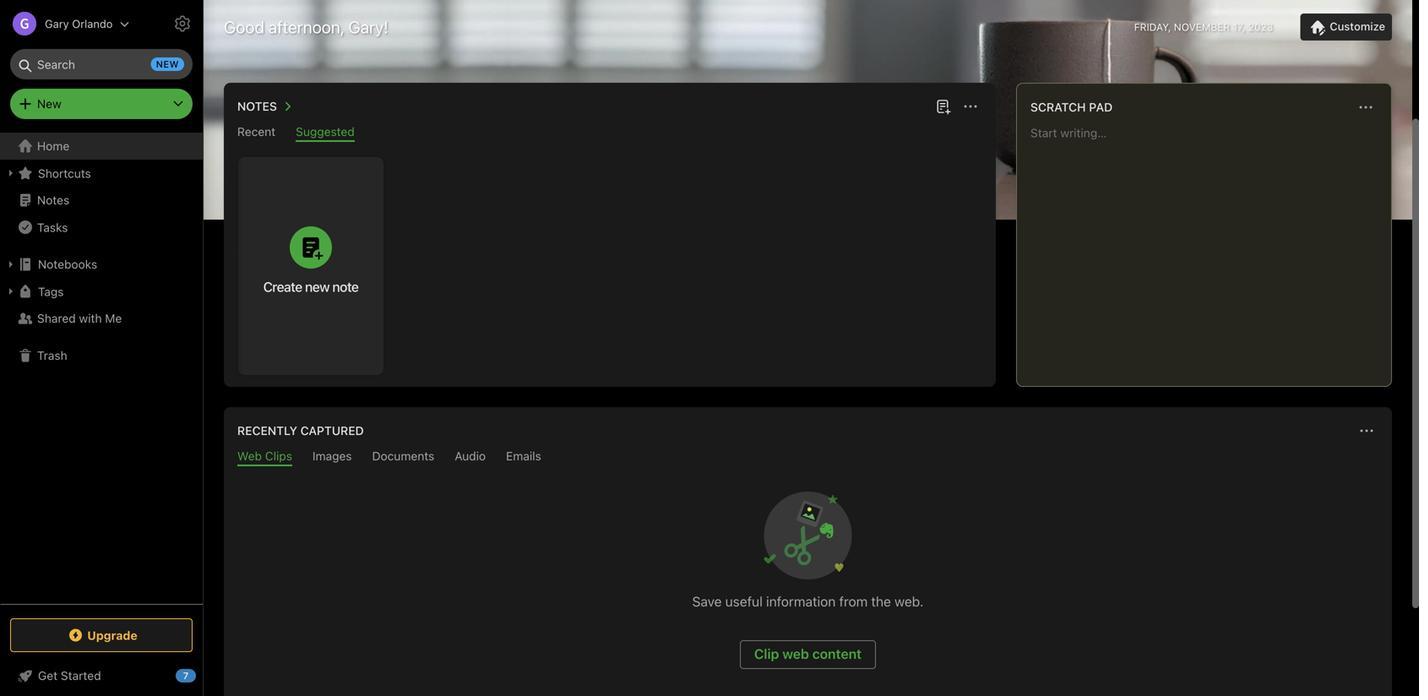 Task type: vqa. For each thing, say whether or not it's contained in the screenshot.
Create
yes



Task type: describe. For each thing, give the bounding box(es) containing it.
tags button
[[0, 278, 202, 305]]

shared
[[37, 311, 76, 325]]

friday, november 17, 2023
[[1134, 21, 1273, 33]]

suggested tab panel
[[224, 142, 996, 387]]

clips
[[265, 449, 292, 463]]

home link
[[0, 133, 203, 160]]

web clips tab panel
[[224, 466, 1392, 696]]

notes button
[[234, 96, 297, 117]]

friday,
[[1134, 21, 1171, 33]]

clip web content
[[754, 646, 862, 662]]

more actions field for scratch pad
[[1354, 95, 1378, 119]]

upgrade button
[[10, 618, 193, 652]]

create new note
[[263, 279, 358, 295]]

content
[[812, 646, 862, 662]]

get started
[[38, 669, 101, 683]]

upgrade
[[87, 628, 137, 642]]

scratch pad button
[[1027, 97, 1113, 117]]

documents
[[372, 449, 434, 463]]

the
[[871, 593, 891, 609]]

documents tab
[[372, 449, 434, 466]]

recently captured
[[237, 424, 364, 438]]

gary orlando
[[45, 17, 113, 30]]

2023
[[1248, 21, 1273, 33]]

november
[[1174, 21, 1230, 33]]

trash link
[[0, 342, 202, 369]]

recent
[[237, 125, 275, 139]]

expand notebooks image
[[4, 258, 18, 271]]

click to collapse image
[[196, 665, 209, 685]]

shortcuts button
[[0, 160, 202, 187]]

new button
[[10, 89, 193, 119]]

save useful information from the web.
[[692, 593, 924, 609]]

captured
[[300, 424, 364, 438]]

audio tab
[[455, 449, 486, 466]]

clip web content button
[[740, 640, 876, 669]]

web clips tab
[[237, 449, 292, 466]]

new
[[37, 97, 61, 111]]

tree containing home
[[0, 133, 203, 603]]

customize
[[1330, 20, 1385, 33]]

shortcuts
[[38, 166, 91, 180]]

emails tab
[[506, 449, 541, 466]]

Start writing… text field
[[1031, 126, 1390, 373]]

suggested
[[296, 125, 355, 139]]

images
[[312, 449, 352, 463]]

tags
[[38, 284, 64, 298]]

orlando
[[72, 17, 113, 30]]

settings image
[[172, 14, 193, 34]]

recently
[[237, 424, 297, 438]]

web.
[[895, 593, 924, 609]]

notes inside tree
[[37, 193, 69, 207]]

Account field
[[0, 7, 130, 41]]

notes link
[[0, 187, 202, 214]]

emails
[[506, 449, 541, 463]]

trash
[[37, 348, 67, 362]]



Task type: locate. For each thing, give the bounding box(es) containing it.
web
[[237, 449, 262, 463]]

more actions field for recently captured
[[1355, 419, 1379, 443]]

1 horizontal spatial new
[[305, 279, 329, 295]]

0 vertical spatial tab list
[[227, 125, 993, 142]]

good afternoon, gary!
[[224, 17, 388, 37]]

0 vertical spatial new
[[156, 59, 179, 70]]

get
[[38, 669, 58, 683]]

notes up 'recent'
[[237, 99, 277, 113]]

started
[[61, 669, 101, 683]]

useful
[[725, 593, 763, 609]]

customize button
[[1300, 14, 1392, 41]]

scratch pad
[[1031, 100, 1113, 114]]

1 horizontal spatial notes
[[237, 99, 277, 113]]

new
[[156, 59, 179, 70], [305, 279, 329, 295]]

web clips
[[237, 449, 292, 463]]

tab list for notes
[[227, 125, 993, 142]]

new left note
[[305, 279, 329, 295]]

more actions image
[[1357, 421, 1377, 441]]

images tab
[[312, 449, 352, 466]]

recent tab
[[237, 125, 275, 142]]

1 vertical spatial notes
[[37, 193, 69, 207]]

0 horizontal spatial new
[[156, 59, 179, 70]]

notes
[[237, 99, 277, 113], [37, 193, 69, 207]]

web
[[782, 646, 809, 662]]

shared with me link
[[0, 305, 202, 332]]

more actions image
[[960, 96, 981, 117], [1356, 97, 1376, 117]]

tasks
[[37, 220, 68, 234]]

new down settings image
[[156, 59, 179, 70]]

note
[[332, 279, 358, 295]]

notes up tasks
[[37, 193, 69, 207]]

tab list
[[227, 125, 993, 142], [227, 449, 1389, 466]]

tab list for recently captured
[[227, 449, 1389, 466]]

create
[[263, 279, 302, 295]]

More actions field
[[959, 95, 982, 118], [1354, 95, 1378, 119], [1355, 419, 1379, 443]]

create new note button
[[238, 157, 384, 375]]

2 tab list from the top
[[227, 449, 1389, 466]]

with
[[79, 311, 102, 325]]

1 vertical spatial new
[[305, 279, 329, 295]]

new inside create new note button
[[305, 279, 329, 295]]

1 tab list from the top
[[227, 125, 993, 142]]

gary
[[45, 17, 69, 30]]

expand tags image
[[4, 285, 18, 298]]

information
[[766, 593, 836, 609]]

me
[[105, 311, 122, 325]]

audio
[[455, 449, 486, 463]]

17,
[[1233, 21, 1245, 33]]

notebooks
[[38, 257, 97, 271]]

0 vertical spatial notes
[[237, 99, 277, 113]]

suggested tab
[[296, 125, 355, 142]]

tree
[[0, 133, 203, 603]]

7
[[183, 670, 189, 681]]

shared with me
[[37, 311, 122, 325]]

notebooks link
[[0, 251, 202, 278]]

tab list containing recent
[[227, 125, 993, 142]]

recently captured button
[[234, 421, 364, 441]]

1 horizontal spatial more actions image
[[1356, 97, 1376, 117]]

afternoon,
[[268, 17, 344, 37]]

0 horizontal spatial more actions image
[[960, 96, 981, 117]]

gary!
[[348, 17, 388, 37]]

Search text field
[[22, 49, 181, 79]]

new search field
[[22, 49, 184, 79]]

home
[[37, 139, 69, 153]]

tab list containing web clips
[[227, 449, 1389, 466]]

scratch
[[1031, 100, 1086, 114]]

pad
[[1089, 100, 1113, 114]]

good
[[224, 17, 264, 37]]

new inside 'new' search field
[[156, 59, 179, 70]]

Help and Learning task checklist field
[[0, 662, 203, 689]]

0 horizontal spatial notes
[[37, 193, 69, 207]]

notes inside button
[[237, 99, 277, 113]]

1 vertical spatial tab list
[[227, 449, 1389, 466]]

clip
[[754, 646, 779, 662]]

tasks button
[[0, 214, 202, 241]]

save
[[692, 593, 722, 609]]

from
[[839, 593, 868, 609]]



